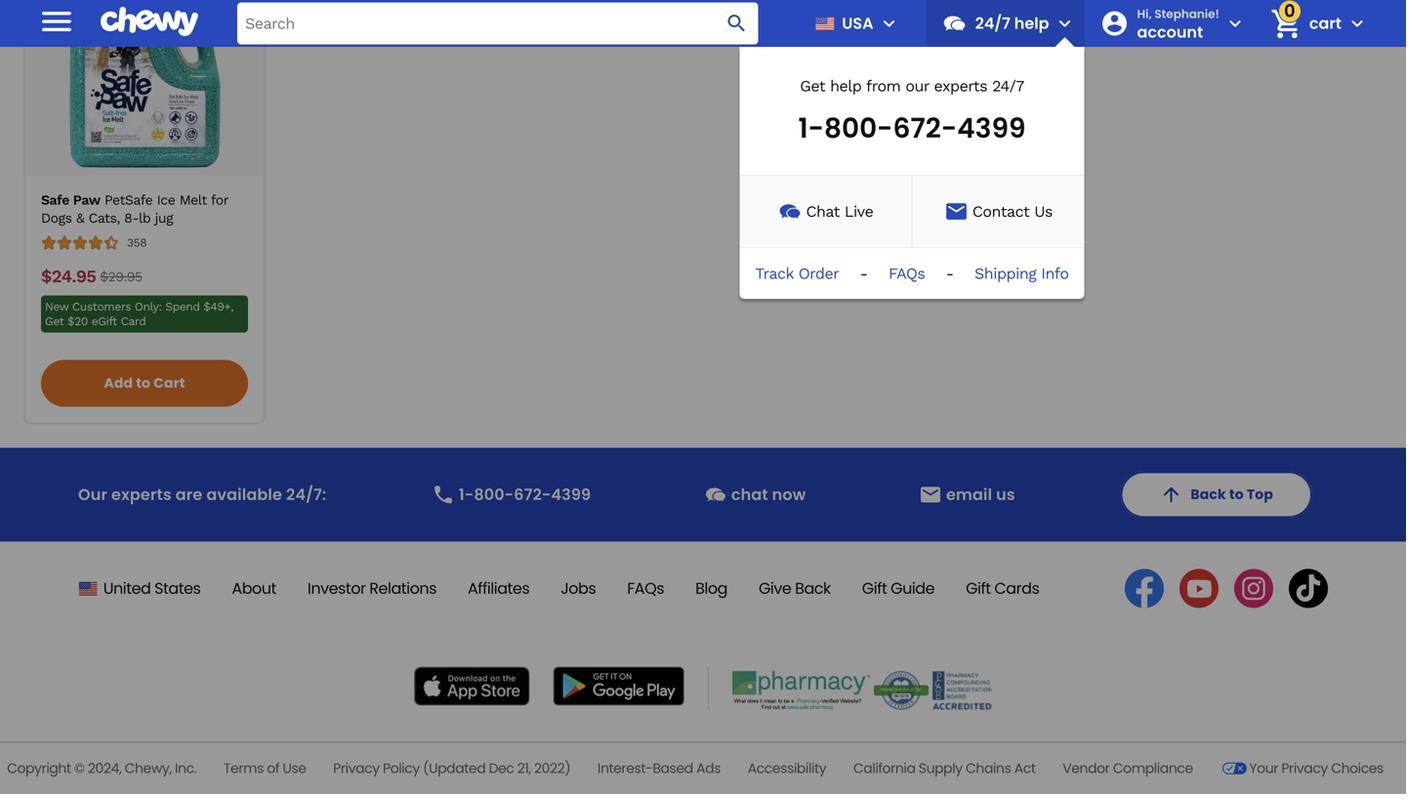 Task type: locate. For each thing, give the bounding box(es) containing it.
1 vertical spatial chewy support image
[[704, 483, 727, 506]]

chewy support image inside chat now button
[[704, 483, 727, 506]]

1 vertical spatial faqs link
[[627, 577, 664, 599]]

chewy support image inside 24/7 help link
[[942, 11, 968, 36]]

0 horizontal spatial chewy support image
[[704, 483, 727, 506]]

Product search field
[[237, 2, 759, 44]]

privacy policy (updated dec 21, 2022)
[[333, 759, 571, 778]]

1 vertical spatial 1-800-672-4399
[[459, 483, 591, 505]]

to inside back to top button
[[1230, 485, 1244, 504]]

to for add
[[136, 373, 151, 392]]

privacy left policy
[[333, 759, 380, 778]]

faqs for the left faqs link
[[627, 577, 664, 599]]

1 horizontal spatial 1-800-672-4399
[[799, 109, 1026, 147]]

new customers only: spend $49+, get $20 egift card
[[45, 300, 234, 328]]

faqs
[[889, 264, 925, 283], [627, 577, 664, 599]]

1 horizontal spatial 1-800-672-4399 link
[[799, 109, 1026, 147]]

2024
[[88, 759, 119, 778]]

get left from
[[800, 77, 825, 95]]

about link
[[232, 577, 276, 599]]

0 horizontal spatial experts
[[111, 483, 172, 505]]

chewy home image
[[101, 0, 198, 43]]

1 horizontal spatial chewy support image
[[942, 11, 968, 36]]

0 horizontal spatial 800-
[[474, 483, 514, 505]]

investor relations link
[[308, 577, 437, 599]]

1- inside 1-800-672-4399 "link"
[[459, 483, 474, 505]]

privacy right 'your'
[[1282, 759, 1328, 778]]

0 vertical spatial faqs link
[[889, 264, 925, 283]]

youtube image
[[1180, 569, 1219, 608]]

to inside add to cart button
[[136, 373, 151, 392]]

$20
[[68, 314, 88, 328]]

usa
[[842, 12, 874, 34]]

1 horizontal spatial privacy
[[1282, 759, 1328, 778]]

based
[[653, 759, 693, 778]]

,
[[119, 759, 121, 778]]

us for email us
[[996, 483, 1016, 505]]

1-800-672-4399
[[799, 109, 1026, 147], [459, 483, 591, 505]]

-
[[860, 264, 868, 283], [946, 264, 954, 283]]

experts right our
[[934, 77, 988, 95]]

order
[[799, 264, 839, 283]]

faqs link right order
[[889, 264, 925, 283]]

customers
[[72, 300, 131, 313]]

0 vertical spatial experts
[[934, 77, 988, 95]]

1 vertical spatial to
[[1230, 485, 1244, 504]]

- right order
[[860, 264, 868, 283]]

1 horizontal spatial get
[[800, 77, 825, 95]]

0 horizontal spatial 4399
[[551, 483, 591, 505]]

copyright © 2024 , chewy, inc.
[[7, 759, 196, 778]]

0 horizontal spatial back
[[795, 577, 831, 599]]

0 vertical spatial help
[[1015, 12, 1050, 34]]

- left shipping
[[946, 264, 954, 283]]

2 - from the left
[[946, 264, 954, 283]]

0 vertical spatial back
[[1191, 485, 1227, 504]]

shipping
[[975, 264, 1037, 283]]

0 horizontal spatial privacy
[[333, 759, 380, 778]]

menu image
[[37, 2, 76, 41]]

1 horizontal spatial faqs link
[[889, 264, 925, 283]]

vendor
[[1063, 759, 1110, 778]]

us right email
[[996, 483, 1016, 505]]

ice
[[157, 192, 175, 208]]

experts left are
[[111, 483, 172, 505]]

add
[[104, 373, 133, 392]]

24/7 down 24/7 help
[[992, 77, 1024, 95]]

0 vertical spatial faqs
[[889, 264, 925, 283]]

faqs left blog link
[[627, 577, 664, 599]]

cart menu image
[[1346, 12, 1369, 35]]

$29.95 text field
[[100, 266, 142, 287]]

800- up the affiliates
[[474, 483, 514, 505]]

experts
[[934, 77, 988, 95], [111, 483, 172, 505]]

1 vertical spatial us
[[996, 483, 1016, 505]]

affiliates link
[[468, 577, 530, 599]]

email us link
[[911, 475, 1023, 514]]

1 horizontal spatial back
[[1191, 485, 1227, 504]]

1 vertical spatial get
[[45, 314, 64, 328]]

0 horizontal spatial faqs
[[627, 577, 664, 599]]

0 horizontal spatial 1-800-672-4399 link
[[424, 475, 599, 514]]

1 vertical spatial 4399
[[551, 483, 591, 505]]

1 gift from the left
[[862, 577, 887, 599]]

privacy choices image
[[1220, 754, 1250, 783]]

24/7 left the help menu icon on the top right
[[975, 12, 1011, 34]]

chewy support image for chat now button
[[704, 483, 727, 506]]

back left top
[[1191, 485, 1227, 504]]

1 horizontal spatial faqs
[[889, 264, 925, 283]]

4399 inside 1-800-672-4399 "link"
[[551, 483, 591, 505]]

0 horizontal spatial -
[[860, 264, 868, 283]]

1 vertical spatial 672-
[[514, 483, 551, 505]]

0 horizontal spatial get
[[45, 314, 64, 328]]

affiliates
[[468, 577, 530, 599]]

help left the help menu icon on the top right
[[1015, 12, 1050, 34]]

800- inside "link"
[[474, 483, 514, 505]]

us right contact
[[1035, 202, 1053, 221]]

give back link
[[759, 577, 831, 599]]

4399 up contact us link
[[957, 109, 1026, 147]]

cart
[[154, 373, 185, 392]]

0 horizontal spatial gift
[[862, 577, 887, 599]]

privacy policy (updated dec 21, 2022) link
[[333, 759, 571, 778]]

0 horizontal spatial us
[[996, 483, 1016, 505]]

1 vertical spatial help
[[830, 77, 862, 95]]

0 vertical spatial get
[[800, 77, 825, 95]]

gift
[[862, 577, 887, 599], [966, 577, 991, 599]]

1 horizontal spatial experts
[[934, 77, 988, 95]]

faqs link left blog link
[[627, 577, 664, 599]]

our experts are available 24/7:
[[78, 483, 327, 505]]

1 horizontal spatial help
[[1015, 12, 1050, 34]]

800-
[[824, 109, 893, 147], [474, 483, 514, 505]]

chewy support image
[[942, 11, 968, 36], [704, 483, 727, 506]]

chat
[[806, 202, 840, 221]]

help menu image
[[1053, 12, 1077, 35]]

our
[[78, 483, 108, 505]]

united states button
[[78, 577, 201, 599]]

0 horizontal spatial 1-800-672-4399
[[459, 483, 591, 505]]

0 vertical spatial 1-
[[799, 109, 824, 147]]

cart
[[1310, 12, 1342, 34]]

gift left the cards
[[966, 577, 991, 599]]

get
[[800, 77, 825, 95], [45, 314, 64, 328]]

dogs
[[41, 210, 72, 226]]

faqs right order
[[889, 264, 925, 283]]

to left top
[[1230, 485, 1244, 504]]

copyright
[[7, 759, 71, 778]]

0 horizontal spatial to
[[136, 373, 151, 392]]

faqs link
[[889, 264, 925, 283], [627, 577, 664, 599]]

legitscript approved image
[[874, 671, 929, 710]]

1 horizontal spatial gift
[[966, 577, 991, 599]]

1 vertical spatial faqs
[[627, 577, 664, 599]]

1 horizontal spatial -
[[946, 264, 954, 283]]

go to achc pharmacy accreditation image
[[733, 671, 870, 710]]

melt
[[179, 192, 207, 208]]

0 horizontal spatial help
[[830, 77, 862, 95]]

gift for gift guide
[[862, 577, 887, 599]]

1 horizontal spatial 1-
[[799, 109, 824, 147]]

0 vertical spatial 4399
[[957, 109, 1026, 147]]

to for back
[[1230, 485, 1244, 504]]

1 vertical spatial 1-800-672-4399 link
[[424, 475, 599, 514]]

are
[[176, 483, 203, 505]]

info
[[1041, 264, 1069, 283]]

1 horizontal spatial 4399
[[957, 109, 1026, 147]]

account
[[1137, 21, 1204, 43]]

1-800-672-4399 down get help from our experts 24/7 on the right top of page
[[799, 109, 1026, 147]]

back
[[1191, 485, 1227, 504], [795, 577, 831, 599]]

egift
[[92, 314, 117, 328]]

1-800-672-4399 inside "link"
[[459, 483, 591, 505]]

track order
[[756, 264, 839, 283]]

contact us
[[973, 202, 1053, 221]]

800- down from
[[824, 109, 893, 147]]

Search text field
[[237, 2, 759, 44]]

1-800-672-4399 link for 24/7:
[[424, 475, 599, 514]]

4399
[[957, 109, 1026, 147], [551, 483, 591, 505]]

now
[[772, 483, 806, 505]]

gift left guide
[[862, 577, 887, 599]]

submit search image
[[725, 12, 749, 35]]

0 vertical spatial 1-800-672-4399
[[799, 109, 1026, 147]]

4399 up jobs
[[551, 483, 591, 505]]

help left from
[[830, 77, 862, 95]]

0 vertical spatial 1-800-672-4399 link
[[799, 109, 1026, 147]]

1 horizontal spatial to
[[1230, 485, 1244, 504]]

terms of use link
[[224, 759, 306, 778]]

0 vertical spatial to
[[136, 373, 151, 392]]

1-
[[799, 109, 824, 147], [459, 483, 474, 505]]

help for get
[[830, 77, 862, 95]]

chewy support image
[[778, 199, 802, 224]]

menu image
[[878, 12, 901, 35]]

vendor compliance
[[1063, 759, 1193, 778]]

1-800-672-4399 link up the affiliates
[[424, 475, 599, 514]]

0 horizontal spatial 672-
[[514, 483, 551, 505]]

track
[[756, 264, 794, 283]]

gift cards link
[[966, 577, 1040, 599]]

1 horizontal spatial 672-
[[893, 109, 957, 147]]

2 gift from the left
[[966, 577, 991, 599]]

card
[[121, 314, 146, 328]]

cats,
[[89, 210, 120, 226]]

$29.95
[[100, 268, 142, 284]]

1-800-672-4399 link down get help from our experts 24/7 on the right top of page
[[799, 109, 1026, 147]]

give
[[759, 577, 791, 599]]

petsafe ice melt for dogs & cats, 8-lb jug
[[41, 192, 228, 226]]

get down new
[[45, 314, 64, 328]]

help
[[1015, 12, 1050, 34], [830, 77, 862, 95]]

instagram image
[[1235, 569, 1274, 608]]

1 horizontal spatial 800-
[[824, 109, 893, 147]]

our
[[906, 77, 929, 95]]

1 horizontal spatial us
[[1035, 202, 1053, 221]]

email
[[946, 483, 993, 505]]

24/7 help link
[[934, 0, 1050, 47]]

to right add
[[136, 373, 151, 392]]

$49+,
[[203, 300, 234, 313]]

california
[[854, 759, 916, 778]]

1 vertical spatial 1-
[[459, 483, 474, 505]]

chewy support image left 24/7 help
[[942, 11, 968, 36]]

back right give
[[795, 577, 831, 599]]

0 horizontal spatial 1-
[[459, 483, 474, 505]]

0 vertical spatial chewy support image
[[942, 11, 968, 36]]

1 vertical spatial 800-
[[474, 483, 514, 505]]

states
[[154, 577, 201, 599]]

1-800-672-4399 up the affiliates
[[459, 483, 591, 505]]

chewy support image left chat
[[704, 483, 727, 506]]

0 vertical spatial us
[[1035, 202, 1053, 221]]

spend
[[165, 300, 200, 313]]



Task type: describe. For each thing, give the bounding box(es) containing it.
24/7:
[[286, 483, 327, 505]]

top
[[1247, 485, 1274, 504]]

21,
[[517, 759, 531, 778]]

policy
[[383, 759, 420, 778]]

safe paw
[[41, 192, 100, 208]]

1 vertical spatial 24/7
[[992, 77, 1024, 95]]

chewy,
[[125, 759, 172, 778]]

items image
[[1269, 6, 1303, 41]]

chains
[[966, 759, 1011, 778]]

new
[[45, 300, 69, 313]]

chat now
[[731, 483, 806, 505]]

0 vertical spatial 24/7
[[975, 12, 1011, 34]]

stephanie!
[[1155, 6, 1220, 22]]

facebook image
[[1125, 569, 1164, 608]]

usa button
[[807, 0, 901, 47]]

©
[[74, 759, 85, 778]]

gift guide link
[[862, 577, 935, 599]]

gift guide
[[862, 577, 935, 599]]

&
[[76, 210, 84, 226]]

live
[[845, 202, 874, 221]]

use
[[283, 759, 306, 778]]

from
[[866, 77, 901, 95]]

interest-based ads link
[[598, 759, 721, 778]]

us for contact us
[[1035, 202, 1053, 221]]

supply
[[919, 759, 963, 778]]

get inside the new customers only: spend $49+, get $20 egift card
[[45, 314, 64, 328]]

cart link
[[1263, 0, 1342, 47]]

shipping info link
[[975, 264, 1069, 283]]

available
[[206, 483, 282, 505]]

1 vertical spatial experts
[[111, 483, 172, 505]]

8-
[[124, 210, 139, 226]]

24/7 help
[[975, 12, 1050, 34]]

investor relations
[[308, 577, 437, 599]]

add to cart
[[104, 373, 185, 392]]

chat now button
[[696, 475, 814, 514]]

interest-based ads
[[598, 759, 721, 778]]

1-800-672-4399 link for experts
[[799, 109, 1026, 147]]

track order link
[[756, 264, 839, 283]]

accessibility link
[[748, 759, 827, 778]]

compliance
[[1113, 759, 1193, 778]]

$24.95 $29.95
[[41, 266, 142, 286]]

vendor compliance link
[[1063, 759, 1193, 778]]

faqs for the rightmost faqs link
[[889, 264, 925, 283]]

1 vertical spatial back
[[795, 577, 831, 599]]

0 vertical spatial 800-
[[824, 109, 893, 147]]

chewy support image for 24/7 help link
[[942, 11, 968, 36]]

shipping info
[[975, 264, 1069, 283]]

(updated
[[423, 759, 486, 778]]

blog link
[[696, 577, 728, 599]]

gift for gift cards
[[966, 577, 991, 599]]

ads
[[696, 759, 721, 778]]

safe
[[41, 192, 69, 208]]

jobs
[[561, 577, 596, 599]]

petsafe
[[105, 192, 153, 208]]

download android app image
[[554, 666, 685, 705]]

california supply chains act link
[[854, 759, 1036, 778]]

$24.95 text field
[[41, 266, 96, 287]]

back to top button
[[1121, 471, 1313, 518]]

add to cart button
[[41, 360, 248, 407]]

account menu image
[[1224, 12, 1247, 35]]

only:
[[135, 300, 162, 313]]

2 privacy from the left
[[1282, 759, 1328, 778]]

lb
[[139, 210, 151, 226]]

tiktok image
[[1289, 569, 1328, 608]]

compounding pharmacy approved image
[[933, 671, 992, 710]]

california supply chains act
[[854, 759, 1036, 778]]

about
[[232, 577, 276, 599]]

terms of use
[[224, 759, 306, 778]]

inc.
[[175, 759, 196, 778]]

1 - from the left
[[860, 264, 868, 283]]

relations
[[370, 577, 437, 599]]

choices
[[1331, 759, 1384, 778]]

back inside button
[[1191, 485, 1227, 504]]

united
[[103, 577, 151, 599]]

0 vertical spatial 672-
[[893, 109, 957, 147]]

dec
[[489, 759, 514, 778]]

give back
[[759, 577, 831, 599]]

email us
[[946, 483, 1016, 505]]

0 horizontal spatial faqs link
[[627, 577, 664, 599]]

help for 24/7
[[1015, 12, 1050, 34]]

chat
[[731, 483, 768, 505]]

cards
[[995, 577, 1040, 599]]

blog
[[696, 577, 728, 599]]

act
[[1015, 759, 1036, 778]]

contact us link
[[913, 176, 1085, 247]]

1 privacy from the left
[[333, 759, 380, 778]]

hi, stephanie! account
[[1137, 6, 1220, 43]]

hi,
[[1137, 6, 1152, 22]]

get help from our experts 24/7
[[800, 77, 1024, 95]]

download ios app image
[[414, 666, 530, 705]]

2022)
[[534, 759, 571, 778]]

358
[[127, 236, 147, 249]]

672- inside "link"
[[514, 483, 551, 505]]

investor
[[308, 577, 366, 599]]

chat live
[[806, 202, 874, 221]]

$24.95
[[41, 266, 96, 286]]



Task type: vqa. For each thing, say whether or not it's contained in the screenshot.
$31.46 $35
no



